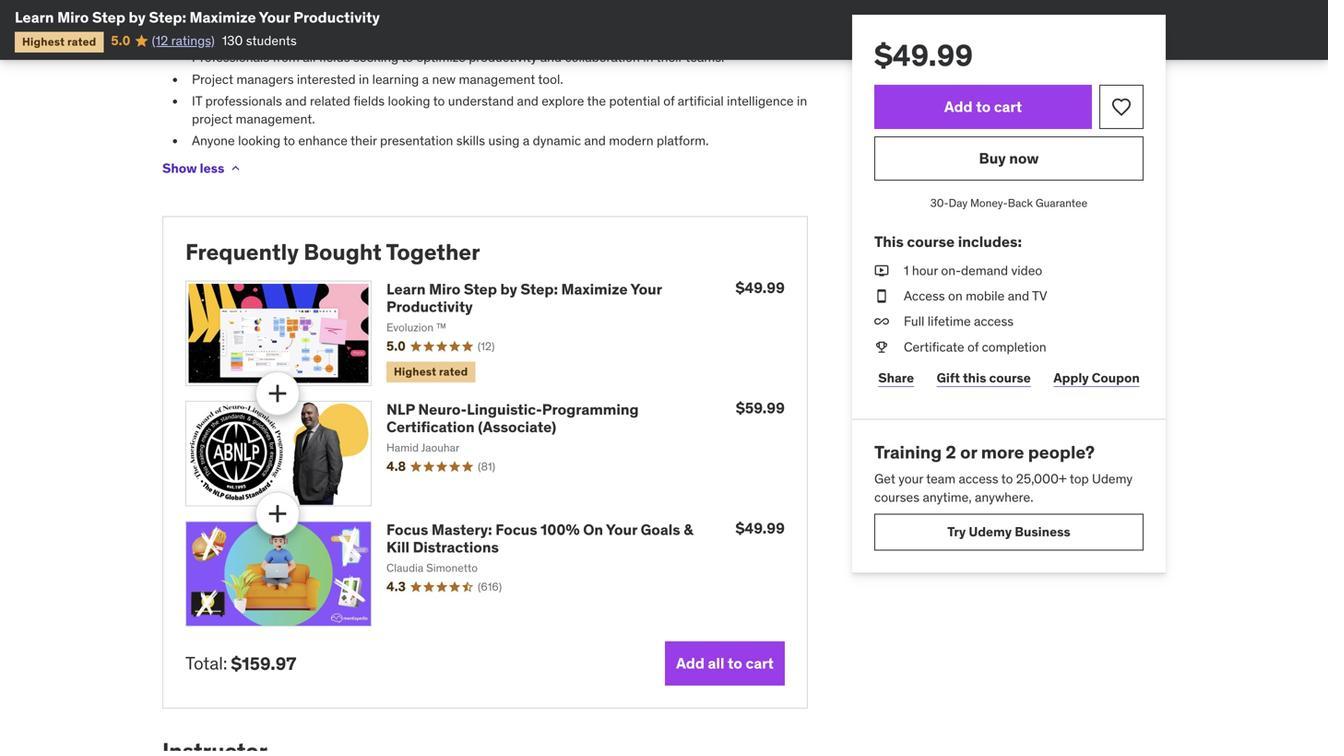 Task type: locate. For each thing, give the bounding box(es) containing it.
total:
[[185, 653, 227, 675]]

0 vertical spatial course
[[261, 6, 332, 34]]

0 vertical spatial highest
[[22, 35, 65, 49]]

rated
[[67, 35, 96, 49], [439, 365, 468, 379]]

xsmall image left 1
[[875, 262, 889, 280]]

focus mastery: focus 100% on your goals & kill distractions link
[[387, 521, 693, 557]]

616 reviews element
[[478, 580, 502, 595]]

it
[[192, 93, 202, 109]]

apply coupon button
[[1050, 360, 1144, 397]]

for:
[[360, 6, 397, 34]]

productivity inside learn miro step by step: maximize your productivity evoluzion ™
[[387, 298, 473, 317]]

their right enhance
[[351, 132, 377, 149]]

0 horizontal spatial add
[[676, 654, 705, 673]]

1 vertical spatial all
[[708, 654, 725, 673]]

learn for learn miro step by step: maximize your productivity
[[15, 8, 54, 27]]

1 vertical spatial fields
[[354, 93, 385, 109]]

1 vertical spatial maximize
[[561, 280, 628, 299]]

programming
[[542, 400, 639, 419]]

0 horizontal spatial rated
[[67, 35, 96, 49]]

xsmall image for full
[[875, 313, 889, 331]]

access inside the "training 2 or more people? get your team access to 25,000+ top udemy courses anytime, anywhere."
[[959, 471, 999, 488]]

1 vertical spatial step:
[[521, 280, 558, 299]]

xsmall image left access
[[875, 287, 889, 306]]

0 horizontal spatial this
[[216, 6, 256, 34]]

xsmall image up share
[[875, 338, 889, 356]]

udemy inside try udemy business link
[[969, 524, 1012, 541]]

4.8
[[387, 459, 406, 475]]

0 horizontal spatial step
[[92, 8, 125, 27]]

step inside learn miro step by step: maximize your productivity evoluzion ™
[[464, 280, 497, 299]]

miro
[[57, 8, 89, 27], [429, 280, 461, 299]]

1 vertical spatial access
[[959, 471, 999, 488]]

try udemy business link
[[875, 514, 1144, 551]]

includes:
[[958, 232, 1022, 251]]

0 horizontal spatial all
[[303, 49, 316, 66]]

xsmall image
[[228, 161, 243, 176], [875, 262, 889, 280], [875, 287, 889, 306], [875, 313, 889, 331], [875, 338, 889, 356]]

this
[[216, 6, 256, 34], [963, 370, 987, 387]]

your
[[259, 8, 290, 27], [631, 280, 662, 299], [606, 521, 638, 540]]

0 horizontal spatial udemy
[[969, 524, 1012, 541]]

1 vertical spatial learn
[[387, 280, 426, 299]]

try
[[948, 524, 966, 541]]

1 vertical spatial step
[[464, 280, 497, 299]]

1 vertical spatial this
[[963, 370, 987, 387]]

0 horizontal spatial course
[[261, 6, 332, 34]]

1 horizontal spatial rated
[[439, 365, 468, 379]]

1 vertical spatial miro
[[429, 280, 461, 299]]

0 horizontal spatial 5.0
[[111, 32, 130, 49]]

back
[[1008, 196, 1033, 210]]

2 horizontal spatial in
[[797, 93, 807, 109]]

xsmall image left full
[[875, 313, 889, 331]]

0 vertical spatial miro
[[57, 8, 89, 27]]

5.0 for (12 ratings)
[[111, 32, 130, 49]]

explore
[[542, 93, 584, 109]]

learn miro step by step: maximize your productivity
[[15, 8, 380, 27]]

nlp neuro-linguistic-programming certification (associate) hamid jaouhar
[[387, 400, 639, 455]]

0 horizontal spatial their
[[351, 132, 377, 149]]

this right the gift
[[963, 370, 987, 387]]

a
[[422, 71, 429, 87], [523, 132, 530, 149]]

professionals
[[192, 49, 269, 66]]

1 horizontal spatial add
[[945, 97, 973, 116]]

0 vertical spatial this
[[216, 6, 256, 34]]

(12 ratings)
[[152, 32, 215, 49]]

by
[[129, 8, 146, 27], [500, 280, 517, 299]]

1 vertical spatial of
[[968, 339, 979, 355]]

looking
[[388, 93, 430, 109], [238, 132, 281, 149]]

your inside learn miro step by step: maximize your productivity evoluzion ™
[[631, 280, 662, 299]]

1 vertical spatial a
[[523, 132, 530, 149]]

anyone
[[192, 132, 235, 149]]

0 horizontal spatial highest
[[22, 35, 65, 49]]

0 vertical spatial step
[[92, 8, 125, 27]]

a right "using"
[[523, 132, 530, 149]]

1 vertical spatial add
[[676, 654, 705, 673]]

0 vertical spatial add
[[945, 97, 973, 116]]

step for learn miro step by step: maximize your productivity
[[92, 8, 125, 27]]

nlp
[[387, 400, 415, 419]]

people?
[[1028, 441, 1095, 463]]

1 horizontal spatial a
[[523, 132, 530, 149]]

0 vertical spatial your
[[259, 8, 290, 27]]

1 horizontal spatial in
[[643, 49, 654, 66]]

0 horizontal spatial maximize
[[190, 8, 256, 27]]

nlp neuro-linguistic-programming certification (associate) link
[[387, 400, 639, 437]]

1 horizontal spatial 5.0
[[387, 338, 406, 355]]

udemy right top at the right bottom
[[1092, 471, 1133, 488]]

maximize
[[190, 8, 256, 27], [561, 280, 628, 299]]

0 vertical spatial fields
[[319, 49, 350, 66]]

2 vertical spatial course
[[989, 370, 1031, 387]]

looking down management. on the left top of page
[[238, 132, 281, 149]]

0 vertical spatial udemy
[[1092, 471, 1133, 488]]

1 horizontal spatial cart
[[994, 97, 1022, 116]]

0 horizontal spatial learn
[[15, 8, 54, 27]]

0 horizontal spatial looking
[[238, 132, 281, 149]]

learn inside learn miro step by step: maximize your productivity evoluzion ™
[[387, 280, 426, 299]]

access down or
[[959, 471, 999, 488]]

gift
[[937, 370, 960, 387]]

0 vertical spatial a
[[422, 71, 429, 87]]

1 vertical spatial $49.99
[[736, 279, 785, 297]]

miro for learn miro step by step: maximize your productivity
[[57, 8, 89, 27]]

distractions
[[413, 538, 499, 557]]

1 vertical spatial highest rated
[[394, 365, 468, 379]]

course down completion
[[989, 370, 1031, 387]]

xsmall image right "less"
[[228, 161, 243, 176]]

130
[[222, 32, 243, 49]]

1 horizontal spatial miro
[[429, 280, 461, 299]]

is
[[337, 6, 355, 34]]

productivity
[[294, 8, 380, 27], [387, 298, 473, 317]]

0 vertical spatial of
[[664, 93, 675, 109]]

0 vertical spatial learn
[[15, 8, 54, 27]]

0 vertical spatial 5.0
[[111, 32, 130, 49]]

1 vertical spatial cart
[[746, 654, 774, 673]]

using
[[488, 132, 520, 149]]

udemy right try
[[969, 524, 1012, 541]]

on-
[[941, 262, 961, 279]]

0 horizontal spatial fields
[[319, 49, 350, 66]]

their left the 'teams.' at top right
[[656, 49, 683, 66]]

1 horizontal spatial focus
[[496, 521, 538, 540]]

1 horizontal spatial maximize
[[561, 280, 628, 299]]

130 students
[[222, 32, 297, 49]]

rated left the (12
[[67, 35, 96, 49]]

get
[[875, 471, 896, 488]]

0 horizontal spatial of
[[664, 93, 675, 109]]

your inside focus mastery: focus 100% on your goals & kill distractions claudia simonetto
[[606, 521, 638, 540]]

productivity up seeking
[[294, 8, 380, 27]]

managers
[[237, 71, 294, 87]]

0 vertical spatial by
[[129, 8, 146, 27]]

access on mobile and tv
[[904, 288, 1048, 305]]

0 vertical spatial their
[[656, 49, 683, 66]]

2 vertical spatial your
[[606, 521, 638, 540]]

productivity for learn miro step by step: maximize your productivity
[[294, 8, 380, 27]]

productivity for learn miro step by step: maximize your productivity evoluzion ™
[[387, 298, 473, 317]]

5.0 left the (12
[[111, 32, 130, 49]]

100%
[[541, 521, 580, 540]]

1 focus from the left
[[387, 521, 428, 540]]

1 horizontal spatial learn
[[387, 280, 426, 299]]

show
[[162, 160, 197, 176]]

in down seeking
[[359, 71, 369, 87]]

1 horizontal spatial by
[[500, 280, 517, 299]]

coupon
[[1092, 370, 1140, 387]]

step: for learn miro step by step: maximize your productivity
[[149, 8, 186, 27]]

apply coupon
[[1054, 370, 1140, 387]]

1 vertical spatial udemy
[[969, 524, 1012, 541]]

step: inside learn miro step by step: maximize your productivity evoluzion ™
[[521, 280, 558, 299]]

miro inside learn miro step by step: maximize your productivity evoluzion ™
[[429, 280, 461, 299]]

cart
[[994, 97, 1022, 116], [746, 654, 774, 673]]

access down mobile at top right
[[974, 313, 1014, 330]]

claudia
[[387, 561, 424, 576]]

12 reviews element
[[478, 339, 495, 355]]

step for learn miro step by step: maximize your productivity evoluzion ™
[[464, 280, 497, 299]]

this up professionals
[[216, 6, 256, 34]]

2
[[946, 441, 957, 463]]

video
[[1012, 262, 1043, 279]]

1 horizontal spatial course
[[907, 232, 955, 251]]

1 horizontal spatial productivity
[[387, 298, 473, 317]]

step
[[92, 8, 125, 27], [464, 280, 497, 299]]

1 horizontal spatial fields
[[354, 93, 385, 109]]

productivity up ™
[[387, 298, 473, 317]]

the
[[587, 93, 606, 109]]

fields down the learning
[[354, 93, 385, 109]]

(81)
[[478, 460, 495, 474]]

this for who
[[216, 6, 256, 34]]

highest rated
[[22, 35, 96, 49], [394, 365, 468, 379]]

fields up interested in the left of the page
[[319, 49, 350, 66]]

highest
[[22, 35, 65, 49], [394, 365, 437, 379]]

fields
[[319, 49, 350, 66], [354, 93, 385, 109]]

0 vertical spatial step:
[[149, 8, 186, 27]]

neuro-
[[418, 400, 467, 419]]

focus left 100%
[[496, 521, 538, 540]]

of left artificial
[[664, 93, 675, 109]]

and
[[540, 49, 562, 66], [285, 93, 307, 109], [517, 93, 539, 109], [584, 132, 606, 149], [1008, 288, 1030, 305]]

step left the "who"
[[92, 8, 125, 27]]

1 horizontal spatial all
[[708, 654, 725, 673]]

share button
[[875, 360, 918, 397]]

this course includes:
[[875, 232, 1022, 251]]

0 horizontal spatial focus
[[387, 521, 428, 540]]

0 vertical spatial in
[[643, 49, 654, 66]]

0 vertical spatial rated
[[67, 35, 96, 49]]

buy now button
[[875, 137, 1144, 181]]

hamid
[[387, 441, 419, 455]]

0 horizontal spatial cart
[[746, 654, 774, 673]]

xsmall image for access
[[875, 287, 889, 306]]

course up the hour
[[907, 232, 955, 251]]

1 horizontal spatial their
[[656, 49, 683, 66]]

gift this course
[[937, 370, 1031, 387]]

course up from at the left of page
[[261, 6, 332, 34]]

1 horizontal spatial step
[[464, 280, 497, 299]]

learn for learn miro step by step: maximize your productivity evoluzion ™
[[387, 280, 426, 299]]

full
[[904, 313, 925, 330]]

of down full lifetime access
[[968, 339, 979, 355]]

1 vertical spatial course
[[907, 232, 955, 251]]

0 vertical spatial maximize
[[190, 8, 256, 27]]

1 horizontal spatial udemy
[[1092, 471, 1133, 488]]

their
[[656, 49, 683, 66], [351, 132, 377, 149]]

2 horizontal spatial course
[[989, 370, 1031, 387]]

buy now
[[979, 149, 1039, 168]]

a left new
[[422, 71, 429, 87]]

0 horizontal spatial miro
[[57, 8, 89, 27]]

your for learn miro step by step: maximize your productivity evoluzion ™
[[631, 280, 662, 299]]

learning
[[372, 71, 419, 87]]

0 vertical spatial $49.99
[[875, 37, 973, 74]]

1 vertical spatial highest
[[394, 365, 437, 379]]

1 vertical spatial productivity
[[387, 298, 473, 317]]

try udemy business
[[948, 524, 1071, 541]]

focus up claudia
[[387, 521, 428, 540]]

1 horizontal spatial of
[[968, 339, 979, 355]]

0 vertical spatial productivity
[[294, 8, 380, 27]]

1 vertical spatial by
[[500, 280, 517, 299]]

tv
[[1032, 288, 1048, 305]]

0 horizontal spatial by
[[129, 8, 146, 27]]

in up potential on the left top of the page
[[643, 49, 654, 66]]

by inside learn miro step by step: maximize your productivity evoluzion ™
[[500, 280, 517, 299]]

0 vertical spatial looking
[[388, 93, 430, 109]]

2 vertical spatial $49.99
[[736, 519, 785, 538]]

0 vertical spatial cart
[[994, 97, 1022, 116]]

looking down the learning
[[388, 93, 430, 109]]

and left modern
[[584, 132, 606, 149]]

of inside professionals from all fields seeking to optimize productivity and collaboration in their teams. project managers interested in learning a new management tool. it professionals and related fields looking to understand and explore the potential of artificial intelligence in project management. anyone looking to enhance their presentation skills using a dynamic and modern platform.
[[664, 93, 675, 109]]

(12
[[152, 32, 168, 49]]

1 horizontal spatial looking
[[388, 93, 430, 109]]

maximize inside learn miro step by step: maximize your productivity evoluzion ™
[[561, 280, 628, 299]]

maximize for learn miro step by step: maximize your productivity
[[190, 8, 256, 27]]

all inside button
[[708, 654, 725, 673]]

all
[[303, 49, 316, 66], [708, 654, 725, 673]]

5.0 down evoluzion at top left
[[387, 338, 406, 355]]

0 horizontal spatial in
[[359, 71, 369, 87]]

1 horizontal spatial this
[[963, 370, 987, 387]]

1 horizontal spatial highest rated
[[394, 365, 468, 379]]

this
[[875, 232, 904, 251]]

udemy inside the "training 2 or more people? get your team access to 25,000+ top udemy courses anytime, anywhere."
[[1092, 471, 1133, 488]]

your
[[899, 471, 924, 488]]

1 vertical spatial your
[[631, 280, 662, 299]]

1 vertical spatial 5.0
[[387, 338, 406, 355]]

xsmall image inside show less button
[[228, 161, 243, 176]]

all inside professionals from all fields seeking to optimize productivity and collaboration in their teams. project managers interested in learning a new management tool. it professionals and related fields looking to understand and explore the potential of artificial intelligence in project management. anyone looking to enhance their presentation skills using a dynamic and modern platform.
[[303, 49, 316, 66]]

30-day money-back guarantee
[[931, 196, 1088, 210]]

step up (12)
[[464, 280, 497, 299]]

0 horizontal spatial step:
[[149, 8, 186, 27]]

in right intelligence
[[797, 93, 807, 109]]

1 horizontal spatial step:
[[521, 280, 558, 299]]

rated up neuro-
[[439, 365, 468, 379]]



Task type: describe. For each thing, give the bounding box(es) containing it.
$49.99 for learn miro step by step: maximize your productivity
[[736, 279, 785, 297]]

frequently
[[185, 239, 299, 266]]

30-
[[931, 196, 949, 210]]

1 horizontal spatial highest
[[394, 365, 437, 379]]

by for learn miro step by step: maximize your productivity evoluzion ™
[[500, 280, 517, 299]]

mobile
[[966, 288, 1005, 305]]

maximize for learn miro step by step: maximize your productivity evoluzion ™
[[561, 280, 628, 299]]

dynamic
[[533, 132, 581, 149]]

top
[[1070, 471, 1089, 488]]

platform.
[[657, 132, 709, 149]]

$49.99 for focus mastery: focus 100% on your goals & kill distractions
[[736, 519, 785, 538]]

presentation
[[380, 132, 453, 149]]

certificate
[[904, 339, 965, 355]]

and down tool.
[[517, 93, 539, 109]]

full lifetime access
[[904, 313, 1014, 330]]

(associate)
[[478, 418, 556, 437]]

business
[[1015, 524, 1071, 541]]

who this course is for:
[[162, 6, 397, 34]]

understand
[[448, 93, 514, 109]]

teams.
[[686, 49, 725, 66]]

buy
[[979, 149, 1006, 168]]

optimize
[[416, 49, 466, 66]]

bought
[[304, 239, 382, 266]]

certification
[[387, 418, 475, 437]]

1 vertical spatial their
[[351, 132, 377, 149]]

81 reviews element
[[478, 460, 495, 475]]

add for add all to cart
[[676, 654, 705, 673]]

management
[[459, 71, 535, 87]]

project
[[192, 71, 233, 87]]

your for learn miro step by step: maximize your productivity
[[259, 8, 290, 27]]

add all to cart
[[676, 654, 774, 673]]

frequently bought together
[[185, 239, 480, 266]]

2 vertical spatial in
[[797, 93, 807, 109]]

team
[[926, 471, 956, 488]]

and left tv
[[1008, 288, 1030, 305]]

2 focus from the left
[[496, 521, 538, 540]]

show less button
[[162, 150, 243, 187]]

4.3
[[387, 579, 406, 596]]

add to cart
[[945, 97, 1022, 116]]

demand
[[961, 262, 1008, 279]]

from
[[273, 49, 300, 66]]

tool.
[[538, 71, 563, 87]]

on
[[948, 288, 963, 305]]

by for learn miro step by step: maximize your productivity
[[129, 8, 146, 27]]

this for gift
[[963, 370, 987, 387]]

professionals
[[205, 93, 282, 109]]

productivity
[[469, 49, 537, 66]]

5.0 for (12)
[[387, 338, 406, 355]]

course for who
[[261, 6, 332, 34]]

related
[[310, 93, 350, 109]]

xsmall image for 1
[[875, 262, 889, 280]]

on
[[583, 521, 603, 540]]

jaouhar
[[421, 441, 460, 455]]

evoluzion
[[387, 320, 434, 335]]

1 hour on-demand video
[[904, 262, 1043, 279]]

certificate of completion
[[904, 339, 1047, 355]]

ratings)
[[171, 32, 215, 49]]

and up tool.
[[540, 49, 562, 66]]

™
[[436, 320, 446, 335]]

completion
[[982, 339, 1047, 355]]

0 vertical spatial highest rated
[[22, 35, 96, 49]]

project
[[192, 111, 233, 127]]

$59.99
[[736, 399, 785, 418]]

mastery:
[[432, 521, 492, 540]]

or
[[960, 441, 977, 463]]

&
[[684, 521, 693, 540]]

0 vertical spatial access
[[974, 313, 1014, 330]]

access
[[904, 288, 945, 305]]

miro for learn miro step by step: maximize your productivity evoluzion ™
[[429, 280, 461, 299]]

kill
[[387, 538, 410, 557]]

focus mastery: focus 100% on your goals & kill distractions claudia simonetto
[[387, 521, 693, 576]]

(12)
[[478, 340, 495, 354]]

simonetto
[[426, 561, 478, 576]]

who
[[162, 6, 211, 34]]

now
[[1009, 149, 1039, 168]]

skills
[[456, 132, 485, 149]]

together
[[386, 239, 480, 266]]

add to cart button
[[875, 85, 1092, 129]]

courses
[[875, 489, 920, 506]]

0 horizontal spatial a
[[422, 71, 429, 87]]

xsmall image for certificate
[[875, 338, 889, 356]]

wishlist image
[[1111, 96, 1133, 118]]

day
[[949, 196, 968, 210]]

new
[[432, 71, 456, 87]]

interested
[[297, 71, 356, 87]]

to inside the "training 2 or more people? get your team access to 25,000+ top udemy courses anytime, anywhere."
[[1002, 471, 1013, 488]]

1 vertical spatial looking
[[238, 132, 281, 149]]

enhance
[[298, 132, 348, 149]]

add for add to cart
[[945, 97, 973, 116]]

course for gift
[[989, 370, 1031, 387]]

goals
[[641, 521, 681, 540]]

1
[[904, 262, 909, 279]]

professionals from all fields seeking to optimize productivity and collaboration in their teams. project managers interested in learning a new management tool. it professionals and related fields looking to understand and explore the potential of artificial intelligence in project management. anyone looking to enhance their presentation skills using a dynamic and modern platform.
[[192, 49, 807, 149]]

apply
[[1054, 370, 1089, 387]]

and up management. on the left top of page
[[285, 93, 307, 109]]

collaboration
[[565, 49, 640, 66]]

students
[[246, 32, 297, 49]]

step: for learn miro step by step: maximize your productivity evoluzion ™
[[521, 280, 558, 299]]

guarantee
[[1036, 196, 1088, 210]]

add all to cart button
[[665, 642, 785, 686]]

(616)
[[478, 580, 502, 595]]

less
[[200, 160, 224, 176]]

management.
[[236, 111, 315, 127]]



Task type: vqa. For each thing, say whether or not it's contained in the screenshot.
over 300 courses and 3,000 hours of video content .
no



